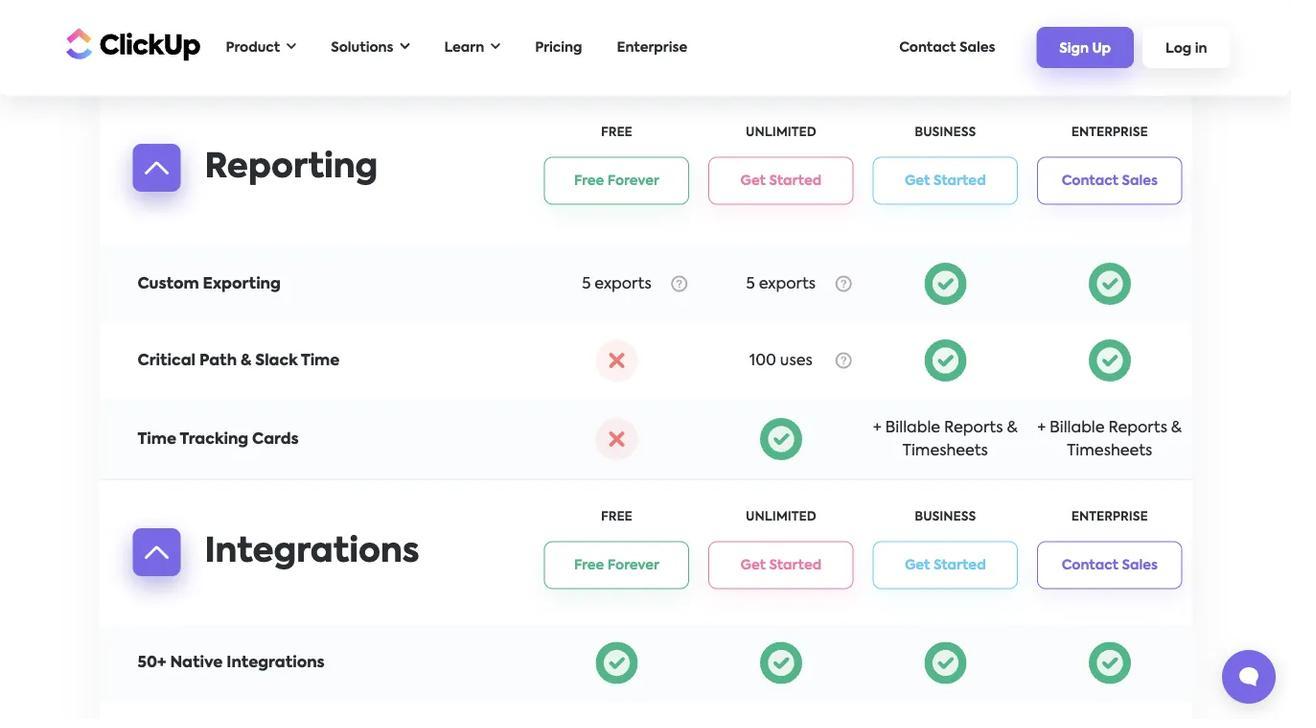 Task type: locate. For each thing, give the bounding box(es) containing it.
1 horizontal spatial exports
[[759, 276, 816, 292]]

1 horizontal spatial + billable reports & timesheets
[[1038, 420, 1182, 458]]

contact sales for integrations
[[1062, 559, 1158, 572]]

solutions
[[331, 41, 394, 54]]

2 forever from the top
[[608, 559, 660, 572]]

business
[[915, 127, 976, 139], [915, 511, 976, 524]]

0 horizontal spatial timesheets
[[903, 443, 988, 458]]

1 horizontal spatial 5
[[747, 276, 755, 292]]

2 5 from the left
[[747, 276, 755, 292]]

2 free forever button from the top
[[544, 541, 690, 589]]

1 business from the top
[[915, 127, 976, 139]]

1 vertical spatial enterprise
[[1072, 127, 1148, 139]]

enterprise link
[[607, 31, 697, 64]]

work in progress limits
[[138, 199, 322, 215]]

2 business from the top
[[915, 511, 976, 524]]

slack
[[255, 353, 298, 368]]

timesheets
[[903, 443, 988, 458], [1068, 443, 1153, 458]]

sales
[[960, 41, 996, 54], [1122, 174, 1158, 187], [1122, 559, 1158, 572]]

contact for integrations
[[1062, 559, 1119, 572]]

1 free forever from the top
[[574, 174, 660, 187]]

up
[[1093, 42, 1111, 55]]

get started button
[[709, 157, 854, 205], [873, 157, 1018, 205], [709, 541, 854, 589], [873, 541, 1018, 589]]

0 horizontal spatial 5 exports
[[582, 276, 652, 292]]

2 vertical spatial contact sales
[[1062, 559, 1158, 572]]

free forever for integrations
[[574, 559, 660, 572]]

log
[[1166, 42, 1192, 55]]

forever for reporting
[[608, 174, 660, 187]]

0 vertical spatial enterprise
[[617, 41, 688, 54]]

1 free forever button from the top
[[544, 157, 690, 205]]

0 horizontal spatial billable
[[886, 420, 941, 435]]

2 vertical spatial enterprise
[[1072, 511, 1148, 524]]

100 uses
[[750, 353, 813, 368]]

tool tip image
[[672, 276, 688, 292], [836, 276, 852, 292], [836, 352, 852, 369]]

sign up button
[[1037, 27, 1134, 68]]

enterprise
[[617, 41, 688, 54], [1072, 127, 1148, 139], [1072, 511, 1148, 524]]

5 exports
[[582, 276, 652, 292], [747, 276, 816, 292]]

in for log
[[1195, 42, 1208, 55]]

contact sales
[[900, 41, 996, 54], [1062, 174, 1158, 187], [1062, 559, 1158, 572]]

pricing
[[535, 41, 583, 54]]

workload profiles
[[138, 46, 278, 61]]

work in progress limits link
[[138, 199, 322, 215]]

profiles
[[218, 46, 278, 61]]

0 horizontal spatial reports
[[945, 420, 1003, 435]]

2 exports from the left
[[759, 276, 816, 292]]

0 horizontal spatial 5
[[582, 276, 591, 292]]

tool tip image for critical path & slack time
[[836, 352, 852, 369]]

clickup image
[[61, 26, 201, 62]]

1 vertical spatial contact sales button
[[1038, 541, 1183, 589]]

in right work
[[183, 199, 197, 215]]

1 timesheets from the left
[[903, 443, 988, 458]]

0 horizontal spatial in
[[183, 199, 197, 215]]

contact sales button
[[1038, 157, 1183, 205], [1038, 541, 1183, 589]]

0 vertical spatial contact sales
[[900, 41, 996, 54]]

0 horizontal spatial +
[[874, 420, 882, 435]]

time tracking cards
[[138, 432, 299, 447]]

unlimited
[[746, 127, 817, 139], [746, 511, 817, 524]]

0 vertical spatial free forever
[[574, 174, 660, 187]]

started
[[769, 174, 822, 187], [934, 174, 986, 187], [769, 559, 822, 572], [934, 559, 986, 572]]

0 vertical spatial unlimited
[[746, 127, 817, 139]]

1 billable from the left
[[886, 420, 941, 435]]

unlimited for reporting
[[746, 127, 817, 139]]

1 contact sales button from the top
[[1038, 157, 1183, 205]]

free
[[601, 127, 633, 139], [574, 174, 604, 187], [601, 511, 633, 524], [574, 559, 604, 572]]

1 vertical spatial time
[[138, 432, 176, 447]]

contact sales for reporting
[[1062, 174, 1158, 187]]

1 horizontal spatial 5 exports
[[747, 276, 816, 292]]

1 vertical spatial contact sales
[[1062, 174, 1158, 187]]

100
[[750, 353, 777, 368]]

forever
[[608, 174, 660, 187], [608, 559, 660, 572]]

custom
[[138, 276, 199, 292]]

1 unlimited from the top
[[746, 127, 817, 139]]

&
[[241, 353, 252, 368], [1007, 420, 1018, 435], [1172, 420, 1182, 435]]

time right 'slack'
[[301, 353, 340, 368]]

1 exports from the left
[[595, 276, 652, 292]]

sign
[[1060, 42, 1089, 55]]

tool tip image for custom exporting
[[836, 276, 852, 292]]

1 vertical spatial sales
[[1122, 174, 1158, 187]]

2 unlimited from the top
[[746, 511, 817, 524]]

1 horizontal spatial &
[[1007, 420, 1018, 435]]

in right log
[[1195, 42, 1208, 55]]

time
[[301, 353, 340, 368], [138, 432, 176, 447]]

0 vertical spatial contact
[[900, 41, 957, 54]]

exports
[[595, 276, 652, 292], [759, 276, 816, 292]]

1 horizontal spatial in
[[1195, 42, 1208, 55]]

0 vertical spatial forever
[[608, 174, 660, 187]]

2 contact sales button from the top
[[1038, 541, 1183, 589]]

0 vertical spatial business
[[915, 127, 976, 139]]

integrations
[[205, 536, 420, 569], [227, 655, 325, 671]]

1 + from the left
[[874, 420, 882, 435]]

2 timesheets from the left
[[1068, 443, 1153, 458]]

1 forever from the top
[[608, 174, 660, 187]]

workload
[[138, 46, 214, 61]]

limits
[[273, 199, 322, 215]]

0 horizontal spatial + billable reports & timesheets
[[874, 420, 1018, 458]]

1 vertical spatial business
[[915, 511, 976, 524]]

get started
[[741, 174, 822, 187], [905, 174, 986, 187], [741, 559, 822, 572], [905, 559, 986, 572]]

1 horizontal spatial +
[[1038, 420, 1046, 435]]

2 + billable reports & timesheets from the left
[[1038, 420, 1182, 458]]

progress
[[201, 199, 269, 215]]

1 vertical spatial free forever button
[[544, 541, 690, 589]]

2 free forever from the top
[[574, 559, 660, 572]]

time left tracking
[[138, 432, 176, 447]]

free forever
[[574, 174, 660, 187], [574, 559, 660, 572]]

critical path & slack time
[[138, 353, 340, 368]]

reports
[[945, 420, 1003, 435], [1109, 420, 1168, 435]]

1 5 exports from the left
[[582, 276, 652, 292]]

+ billable reports & timesheets
[[874, 420, 1018, 458], [1038, 420, 1182, 458]]

business for reporting
[[915, 127, 976, 139]]

product button
[[216, 28, 306, 67]]

product
[[226, 41, 280, 54]]

free forever button
[[544, 157, 690, 205], [544, 541, 690, 589]]

0 horizontal spatial &
[[241, 353, 252, 368]]

custom exporting link
[[138, 276, 281, 292]]

1 vertical spatial forever
[[608, 559, 660, 572]]

5
[[582, 276, 591, 292], [747, 276, 755, 292]]

0 vertical spatial free forever button
[[544, 157, 690, 205]]

1 horizontal spatial billable
[[1050, 420, 1105, 435]]

0 vertical spatial contact sales button
[[1038, 157, 1183, 205]]

2 vertical spatial contact
[[1062, 559, 1119, 572]]

unlimited for integrations
[[746, 511, 817, 524]]

1 horizontal spatial time
[[301, 353, 340, 368]]

contact
[[900, 41, 957, 54], [1062, 174, 1119, 187], [1062, 559, 1119, 572]]

billable
[[886, 420, 941, 435], [1050, 420, 1105, 435]]

0 horizontal spatial exports
[[595, 276, 652, 292]]

2 + from the left
[[1038, 420, 1046, 435]]

1 5 from the left
[[582, 276, 591, 292]]

1 horizontal spatial timesheets
[[1068, 443, 1153, 458]]

everything link
[[138, 123, 224, 138]]

1 horizontal spatial reports
[[1109, 420, 1168, 435]]

0 vertical spatial in
[[1195, 42, 1208, 55]]

1 vertical spatial in
[[183, 199, 197, 215]]

reporting
[[205, 151, 378, 185]]

2 vertical spatial sales
[[1122, 559, 1158, 572]]

+
[[874, 420, 882, 435], [1038, 420, 1046, 435]]

1 vertical spatial free forever
[[574, 559, 660, 572]]

1 vertical spatial contact
[[1062, 174, 1119, 187]]

get
[[741, 174, 766, 187], [905, 174, 931, 187], [741, 559, 766, 572], [905, 559, 931, 572]]

forever for integrations
[[608, 559, 660, 572]]

1 vertical spatial unlimited
[[746, 511, 817, 524]]

in
[[1195, 42, 1208, 55], [183, 199, 197, 215]]



Task type: describe. For each thing, give the bounding box(es) containing it.
enterprise for reporting
[[1072, 127, 1148, 139]]

learn
[[444, 41, 484, 54]]

uses
[[780, 353, 813, 368]]

in for work
[[183, 199, 197, 215]]

learn button
[[435, 28, 510, 67]]

1 vertical spatial integrations
[[227, 655, 325, 671]]

sales for integrations
[[1122, 559, 1158, 572]]

enterprise for integrations
[[1072, 511, 1148, 524]]

2 5 exports from the left
[[747, 276, 816, 292]]

business for integrations
[[915, 511, 976, 524]]

contact sales link
[[890, 31, 1005, 64]]

enterprise inside enterprise link
[[617, 41, 688, 54]]

critical path & slack time link
[[138, 353, 340, 368]]

2 reports from the left
[[1109, 420, 1168, 435]]

contact for reporting
[[1062, 174, 1119, 187]]

50+ native integrations
[[138, 655, 325, 671]]

50+ native integrations link
[[138, 655, 325, 671]]

contact sales button for reporting
[[1038, 157, 1183, 205]]

native
[[170, 655, 223, 671]]

free forever for reporting
[[574, 174, 660, 187]]

0 horizontal spatial time
[[138, 432, 176, 447]]

1 reports from the left
[[945, 420, 1003, 435]]

tracking
[[180, 432, 249, 447]]

exporting
[[203, 276, 281, 292]]

contact sales button for integrations
[[1038, 541, 1183, 589]]

time tracking cards link
[[138, 432, 299, 447]]

log in
[[1166, 42, 1208, 55]]

path
[[199, 353, 237, 368]]

custom exporting
[[138, 276, 281, 292]]

critical
[[138, 353, 196, 368]]

workload profiles link
[[138, 46, 278, 61]]

50+
[[138, 655, 166, 671]]

0 vertical spatial sales
[[960, 41, 996, 54]]

log in link
[[1143, 27, 1231, 68]]

sales for reporting
[[1122, 174, 1158, 187]]

2 horizontal spatial &
[[1172, 420, 1182, 435]]

0 vertical spatial time
[[301, 353, 340, 368]]

free forever button for integrations
[[544, 541, 690, 589]]

work
[[138, 199, 179, 215]]

cards
[[252, 432, 299, 447]]

1 + billable reports & timesheets from the left
[[874, 420, 1018, 458]]

0 vertical spatial integrations
[[205, 536, 420, 569]]

2 billable from the left
[[1050, 420, 1105, 435]]

pricing link
[[526, 31, 592, 64]]

sign up
[[1060, 42, 1111, 55]]

everything
[[138, 123, 224, 138]]

solutions button
[[321, 28, 420, 67]]

free forever button for reporting
[[544, 157, 690, 205]]



Task type: vqa. For each thing, say whether or not it's contained in the screenshot.
the based
no



